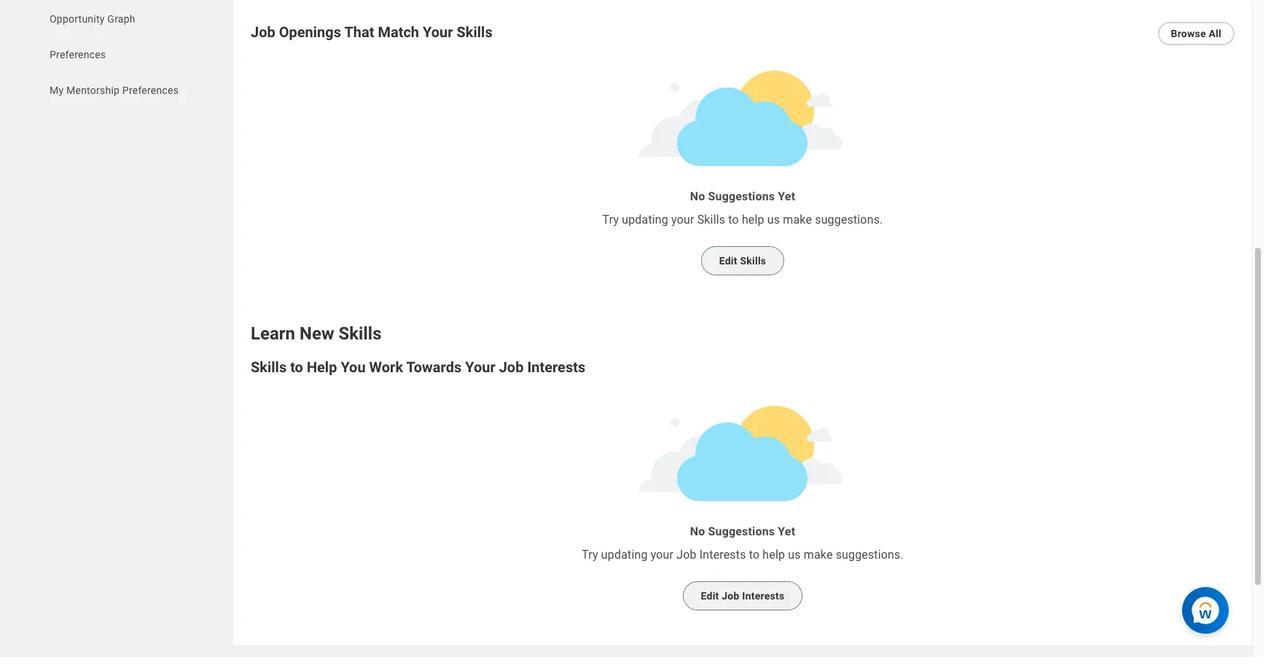 Task type: describe. For each thing, give the bounding box(es) containing it.
browse all
[[1171, 28, 1222, 39]]

edit for job openings that match your skills
[[719, 255, 738, 267]]

updating for job openings that match your skills
[[622, 213, 669, 227]]

my
[[50, 85, 64, 96]]

openings
[[279, 23, 341, 41]]

2 vertical spatial to
[[749, 548, 760, 562]]

browse
[[1171, 28, 1207, 39]]

new
[[300, 324, 334, 344]]

list containing opportunity graph
[[0, 0, 233, 101]]

job openings that match your skills
[[251, 23, 493, 41]]

match
[[378, 23, 419, 41]]

towards
[[406, 359, 462, 376]]

yet for job openings that match your skills
[[778, 190, 796, 203]]

0 vertical spatial suggestions.
[[815, 213, 883, 227]]

updating for skills to help you work towards your job interests
[[601, 548, 648, 562]]

1 vertical spatial suggestions.
[[836, 548, 904, 562]]

graph
[[107, 13, 135, 25]]

edit for skills to help you work towards your job interests
[[701, 591, 719, 602]]

mentorship
[[66, 85, 120, 96]]

my mentorship preferences
[[50, 85, 179, 96]]

job inside edit job interests button
[[722, 591, 740, 602]]

all
[[1209, 28, 1222, 39]]

0 vertical spatial interests
[[527, 359, 586, 376]]

preferences link
[[48, 47, 198, 62]]

1 vertical spatial help
[[763, 548, 785, 562]]

1 horizontal spatial your
[[465, 359, 496, 376]]

try updating your job interests to help us make suggestions.
[[582, 548, 904, 562]]

help
[[307, 359, 337, 376]]

0 vertical spatial to
[[729, 213, 739, 227]]

skills to help you work towards your job interests
[[251, 359, 586, 376]]

learn
[[251, 324, 295, 344]]

no for job openings that match your skills
[[690, 190, 705, 203]]

opportunity
[[50, 13, 105, 25]]

learn new skills
[[251, 324, 382, 344]]

try for job openings that match your skills
[[603, 213, 619, 227]]

1 vertical spatial preferences
[[122, 85, 179, 96]]

that
[[344, 23, 374, 41]]



Task type: locate. For each thing, give the bounding box(es) containing it.
0 vertical spatial make
[[783, 213, 812, 227]]

to up edit skills
[[729, 213, 739, 227]]

1 yet from the top
[[778, 190, 796, 203]]

skills
[[457, 23, 493, 41], [698, 213, 726, 227], [740, 255, 767, 267], [339, 324, 382, 344], [251, 359, 287, 376]]

0 vertical spatial try
[[603, 213, 619, 227]]

no suggestions yet
[[690, 190, 796, 203], [690, 525, 796, 539]]

1 suggestions from the top
[[708, 190, 775, 203]]

0 horizontal spatial try
[[582, 548, 598, 562]]

2 horizontal spatial to
[[749, 548, 760, 562]]

edit
[[719, 255, 738, 267], [701, 591, 719, 602]]

interests inside button
[[743, 591, 785, 602]]

suggestions up try updating your skills to help us make suggestions.
[[708, 190, 775, 203]]

suggestions for job openings that match your skills
[[708, 190, 775, 203]]

try for skills to help you work towards your job interests
[[582, 548, 598, 562]]

1 vertical spatial us
[[788, 548, 801, 562]]

skills inside button
[[740, 255, 767, 267]]

yet up try updating your skills to help us make suggestions.
[[778, 190, 796, 203]]

0 horizontal spatial preferences
[[50, 49, 106, 61]]

to
[[729, 213, 739, 227], [290, 359, 303, 376], [749, 548, 760, 562]]

no up try updating your skills to help us make suggestions.
[[690, 190, 705, 203]]

no
[[690, 190, 705, 203], [690, 525, 705, 539]]

0 vertical spatial yet
[[778, 190, 796, 203]]

0 vertical spatial us
[[768, 213, 780, 227]]

0 vertical spatial your
[[672, 213, 695, 227]]

1 vertical spatial updating
[[601, 548, 648, 562]]

0 vertical spatial your
[[423, 23, 453, 41]]

you
[[341, 359, 366, 376]]

your for job openings that match your skills
[[672, 213, 695, 227]]

try updating your skills to help us make suggestions.
[[603, 213, 883, 227]]

suggestions up the try updating your job interests to help us make suggestions.
[[708, 525, 775, 539]]

no up the try updating your job interests to help us make suggestions.
[[690, 525, 705, 539]]

list
[[0, 0, 233, 101]]

make
[[783, 213, 812, 227], [804, 548, 833, 562]]

preferences down opportunity at the left top of page
[[50, 49, 106, 61]]

1 vertical spatial edit
[[701, 591, 719, 602]]

edit down try updating your skills to help us make suggestions.
[[719, 255, 738, 267]]

0 horizontal spatial us
[[768, 213, 780, 227]]

your for skills to help you work towards your job interests
[[651, 548, 674, 562]]

no for skills to help you work towards your job interests
[[690, 525, 705, 539]]

1 horizontal spatial us
[[788, 548, 801, 562]]

1 vertical spatial no
[[690, 525, 705, 539]]

1 vertical spatial no suggestions yet
[[690, 525, 796, 539]]

edit inside edit job interests button
[[701, 591, 719, 602]]

0 vertical spatial help
[[742, 213, 765, 227]]

0 vertical spatial suggestions
[[708, 190, 775, 203]]

edit job interests
[[701, 591, 785, 602]]

edit down the try updating your job interests to help us make suggestions.
[[701, 591, 719, 602]]

2 suggestions from the top
[[708, 525, 775, 539]]

opportunity graph
[[50, 13, 135, 25]]

1 vertical spatial interests
[[700, 548, 746, 562]]

updating
[[622, 213, 669, 227], [601, 548, 648, 562]]

1 vertical spatial your
[[465, 359, 496, 376]]

yet
[[778, 190, 796, 203], [778, 525, 796, 539]]

us
[[768, 213, 780, 227], [788, 548, 801, 562]]

opportunity graph link
[[48, 12, 198, 26]]

1 vertical spatial try
[[582, 548, 598, 562]]

your right towards
[[465, 359, 496, 376]]

edit skills button
[[701, 247, 785, 276]]

no suggestions yet for skills to help you work towards your job interests
[[690, 525, 796, 539]]

1 vertical spatial yet
[[778, 525, 796, 539]]

yet for skills to help you work towards your job interests
[[778, 525, 796, 539]]

1 horizontal spatial try
[[603, 213, 619, 227]]

0 horizontal spatial to
[[290, 359, 303, 376]]

0 vertical spatial no
[[690, 190, 705, 203]]

us up edit job interests button
[[788, 548, 801, 562]]

2 no suggestions yet from the top
[[690, 525, 796, 539]]

work
[[369, 359, 403, 376]]

0 vertical spatial preferences
[[50, 49, 106, 61]]

1 vertical spatial suggestions
[[708, 525, 775, 539]]

help up edit job interests button
[[763, 548, 785, 562]]

1 horizontal spatial preferences
[[122, 85, 179, 96]]

1 vertical spatial your
[[651, 548, 674, 562]]

preferences down preferences link
[[122, 85, 179, 96]]

your right match
[[423, 23, 453, 41]]

yet up the try updating your job interests to help us make suggestions.
[[778, 525, 796, 539]]

suggestions for skills to help you work towards your job interests
[[708, 525, 775, 539]]

suggestions
[[708, 190, 775, 203], [708, 525, 775, 539]]

help up edit skills
[[742, 213, 765, 227]]

help
[[742, 213, 765, 227], [763, 548, 785, 562]]

no suggestions yet up try updating your skills to help us make suggestions.
[[690, 190, 796, 203]]

0 vertical spatial edit
[[719, 255, 738, 267]]

no suggestions yet up the try updating your job interests to help us make suggestions.
[[690, 525, 796, 539]]

interests
[[527, 359, 586, 376], [700, 548, 746, 562], [743, 591, 785, 602]]

to left help
[[290, 359, 303, 376]]

2 no from the top
[[690, 525, 705, 539]]

0 vertical spatial updating
[[622, 213, 669, 227]]

your
[[423, 23, 453, 41], [465, 359, 496, 376]]

suggestions.
[[815, 213, 883, 227], [836, 548, 904, 562]]

try
[[603, 213, 619, 227], [582, 548, 598, 562]]

to up edit job interests button
[[749, 548, 760, 562]]

preferences
[[50, 49, 106, 61], [122, 85, 179, 96]]

your
[[672, 213, 695, 227], [651, 548, 674, 562]]

my mentorship preferences link
[[48, 83, 198, 98]]

0 vertical spatial no suggestions yet
[[690, 190, 796, 203]]

job
[[251, 23, 275, 41], [499, 359, 524, 376], [677, 548, 697, 562], [722, 591, 740, 602]]

edit skills
[[719, 255, 767, 267]]

2 vertical spatial interests
[[743, 591, 785, 602]]

0 horizontal spatial your
[[423, 23, 453, 41]]

1 horizontal spatial to
[[729, 213, 739, 227]]

edit inside edit skills button
[[719, 255, 738, 267]]

1 no from the top
[[690, 190, 705, 203]]

1 vertical spatial make
[[804, 548, 833, 562]]

browse all link
[[1158, 22, 1235, 45]]

us up edit skills button
[[768, 213, 780, 227]]

edit job interests button
[[683, 582, 803, 611]]

1 vertical spatial to
[[290, 359, 303, 376]]

no suggestions yet for job openings that match your skills
[[690, 190, 796, 203]]

1 no suggestions yet from the top
[[690, 190, 796, 203]]

2 yet from the top
[[778, 525, 796, 539]]



Task type: vqa. For each thing, say whether or not it's contained in the screenshot.
Career icon
no



